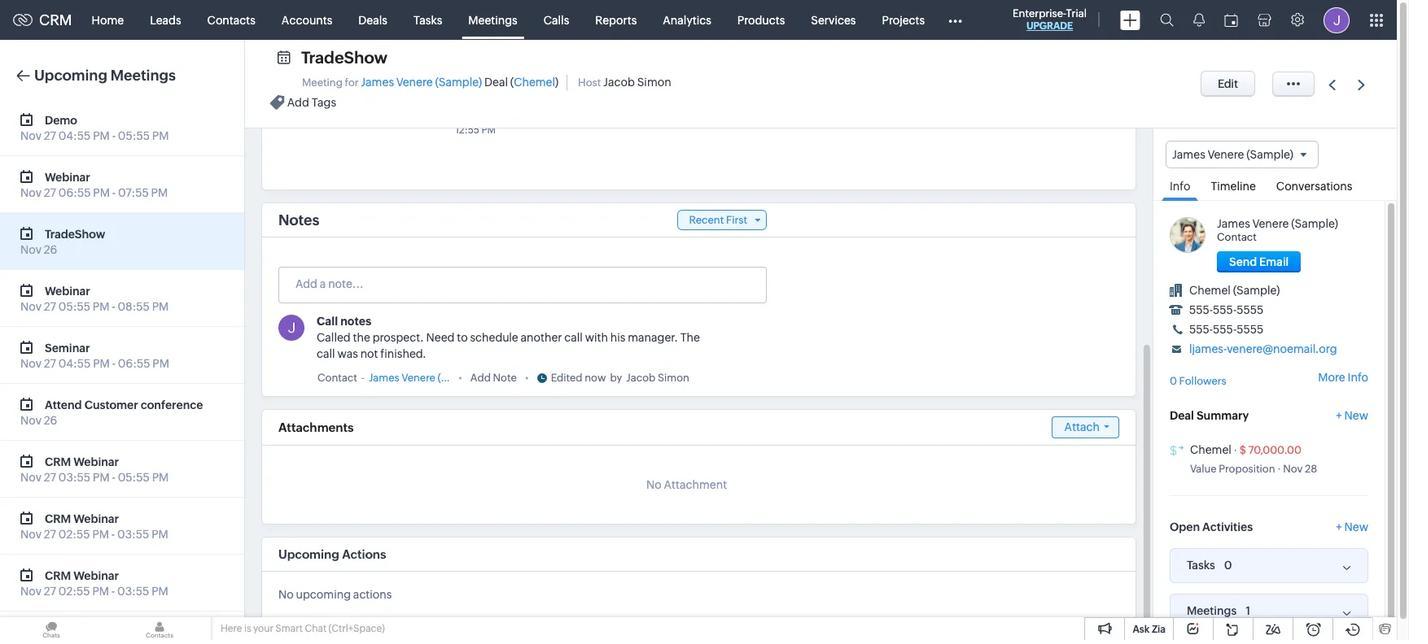 Task type: describe. For each thing, give the bounding box(es) containing it.
profile element
[[1314, 0, 1360, 39]]

0 for 0
[[1224, 559, 1232, 572]]

27 inside seminar nov 27 04:55 pm - 06:55 pm
[[44, 357, 56, 370]]

crm down crm webinar nov 27 03:55 pm - 05:55 pm
[[45, 513, 71, 526]]

search image
[[1160, 13, 1174, 27]]

chemel · $ 70,000.00 value proposition · nov 28
[[1190, 443, 1317, 475]]

contacts
[[207, 13, 256, 26]]

meeting for james venere (sample) deal ( chemel )
[[302, 76, 559, 89]]

- inside the webinar nov 27 05:55 pm - 08:55 pm
[[112, 300, 115, 313]]

26 inside tradeshow nov 26
[[44, 243, 57, 256]]

now
[[585, 372, 606, 384]]

James Venere (Sample) field
[[1166, 141, 1319, 169]]

upgrade
[[1027, 20, 1073, 32]]

timeline
[[1211, 180, 1256, 193]]

chemel for chemel · $ 70,000.00 value proposition · nov 28
[[1190, 443, 1232, 456]]

08:55
[[118, 300, 150, 313]]

simon for host jacob simon
[[637, 76, 671, 89]]

05:55 inside crm webinar nov 27 03:55 pm - 05:55 pm
[[118, 471, 150, 484]]

1 • from the left
[[458, 372, 462, 384]]

(sample) down to
[[438, 372, 481, 384]]

attend customer conference nov 26
[[20, 399, 203, 427]]

2 • from the left
[[525, 372, 529, 384]]

ask zia
[[1133, 624, 1166, 636]]

2 02:55 from the top
[[58, 585, 90, 598]]

meeting
[[302, 77, 343, 89]]

jacob for host jacob simon
[[603, 76, 635, 89]]

james venere (sample)
[[1172, 148, 1294, 161]]

- inside seminar nov 27 04:55 pm - 06:55 pm
[[112, 357, 116, 370]]

info link
[[1162, 169, 1199, 201]]

notes
[[278, 212, 319, 229]]

open
[[1170, 521, 1200, 534]]

70,000.00
[[1248, 444, 1302, 456]]

proposition
[[1219, 463, 1275, 475]]

edited now
[[551, 372, 606, 384]]

1 02:55 from the top
[[58, 528, 90, 541]]

was
[[337, 348, 358, 361]]

06:55 inside 'webinar nov 27 06:55 pm - 07:55 pm'
[[58, 186, 91, 199]]

0 horizontal spatial meetings
[[111, 67, 176, 84]]

Other Modules field
[[938, 7, 973, 33]]

1 + new from the top
[[1336, 409, 1369, 422]]

28
[[1305, 463, 1317, 475]]

tradeshow for tradeshow
[[301, 48, 388, 67]]

ljames-venere@noemail.org link
[[1189, 343, 1337, 356]]

(ctrl+space)
[[329, 624, 385, 635]]

- inside demo nov 27 04:55 pm - 05:55 pm
[[112, 129, 116, 142]]

open activities
[[1170, 521, 1253, 534]]

tradeshow for tradeshow nov 26
[[45, 228, 105, 241]]

05:55 inside demo nov 27 04:55 pm - 05:55 pm
[[118, 129, 150, 142]]

(sample) up ljames-venere@noemail.org link
[[1233, 284, 1280, 297]]

venere inside field
[[1208, 148, 1244, 161]]

timeline link
[[1203, 169, 1264, 200]]

called
[[317, 331, 351, 344]]

his
[[610, 331, 626, 344]]

tasks link
[[401, 0, 455, 39]]

projects link
[[869, 0, 938, 39]]

previous record image
[[1329, 79, 1336, 90]]

26 inside attend customer conference nov 26
[[44, 414, 57, 427]]

2 vertical spatial meetings
[[1187, 605, 1237, 618]]

tradeshow nov 26
[[20, 228, 105, 256]]

0 followers
[[1170, 375, 1227, 388]]

actions
[[342, 548, 386, 562]]

finished.
[[381, 348, 426, 361]]

calls link
[[531, 0, 582, 39]]

webinar nov 27 05:55 pm - 08:55 pm
[[20, 285, 169, 313]]

new inside + new 'link'
[[1345, 409, 1369, 422]]

2 + new from the top
[[1336, 521, 1369, 534]]

demo
[[45, 114, 77, 127]]

with
[[585, 331, 608, 344]]

need
[[426, 331, 455, 344]]

manager.
[[628, 331, 678, 344]]

attach
[[1065, 421, 1100, 434]]

1 horizontal spatial ·
[[1278, 463, 1281, 475]]

27 inside mon, 27 nov 2023 12:55 pm
[[559, 107, 569, 119]]

+ new link
[[1336, 409, 1369, 430]]

home link
[[79, 0, 137, 39]]

schedule
[[470, 331, 518, 344]]

services
[[811, 13, 856, 26]]

- inside crm webinar nov 27 03:55 pm - 05:55 pm
[[112, 471, 115, 484]]

nov inside "chemel · $ 70,000.00 value proposition · nov 28"
[[1283, 463, 1303, 475]]

06:55 inside seminar nov 27 04:55 pm - 06:55 pm
[[118, 357, 150, 370]]

venere right for
[[396, 76, 433, 89]]

• add note •
[[458, 372, 529, 384]]

more info link
[[1318, 372, 1369, 385]]

products link
[[724, 0, 798, 39]]

0 vertical spatial call
[[564, 331, 583, 344]]

27 inside 'webinar nov 27 06:55 pm - 07:55 pm'
[[44, 186, 56, 199]]

for
[[345, 77, 359, 89]]

nov inside 'webinar nov 27 06:55 pm - 07:55 pm'
[[20, 186, 41, 199]]

1 vertical spatial chemel link
[[1190, 443, 1232, 456]]

no for no upcoming actions
[[278, 589, 294, 602]]

the
[[353, 331, 370, 344]]

analytics
[[663, 13, 711, 26]]

smart
[[275, 624, 303, 635]]

james inside field
[[1172, 148, 1206, 161]]

2 + from the top
[[1336, 521, 1342, 534]]

leads link
[[137, 0, 194, 39]]

(
[[510, 76, 514, 89]]

pm inside mon, 27 nov 2023 12:55 pm
[[481, 125, 496, 136]]

services link
[[798, 0, 869, 39]]

27 down crm webinar nov 27 03:55 pm - 05:55 pm
[[44, 528, 56, 541]]

27 inside the webinar nov 27 05:55 pm - 08:55 pm
[[44, 300, 56, 313]]

here
[[221, 624, 242, 635]]

signals element
[[1184, 0, 1215, 40]]

07:55
[[118, 186, 149, 199]]

$
[[1240, 444, 1246, 456]]

- inside 'webinar nov 27 06:55 pm - 07:55 pm'
[[112, 186, 116, 199]]

trial
[[1066, 7, 1087, 20]]

attachments
[[278, 421, 354, 435]]

deals link
[[345, 0, 401, 39]]

crm link
[[13, 11, 72, 28]]

reports
[[595, 13, 637, 26]]

call
[[317, 315, 338, 328]]

more
[[1318, 372, 1346, 385]]

notes
[[340, 315, 372, 328]]

webinar down crm webinar nov 27 03:55 pm - 05:55 pm
[[73, 513, 119, 526]]

0 for 0 followers
[[1170, 375, 1177, 388]]

deals
[[358, 13, 387, 26]]

next record image
[[1358, 79, 1369, 90]]

is
[[244, 624, 251, 635]]

upcoming actions
[[278, 548, 386, 562]]

1 horizontal spatial add
[[470, 372, 491, 384]]

ljames-venere@noemail.org
[[1189, 343, 1337, 356]]

value
[[1190, 463, 1217, 475]]

conference
[[141, 399, 203, 412]]

mon, 27 nov 2023 12:55 pm
[[455, 107, 615, 136]]

chemel for chemel (sample)
[[1189, 284, 1231, 297]]

attend
[[45, 399, 82, 412]]

actions
[[353, 589, 392, 602]]

0 vertical spatial tasks
[[414, 13, 442, 26]]

home
[[92, 13, 124, 26]]

)
[[555, 76, 559, 89]]

upcoming for upcoming actions
[[278, 548, 339, 562]]

1 horizontal spatial tasks
[[1187, 559, 1215, 572]]

nov inside tradeshow nov 26
[[20, 243, 41, 256]]



Task type: locate. For each thing, give the bounding box(es) containing it.
1 5555 from the top
[[1237, 304, 1264, 317]]

crm down attend
[[45, 456, 71, 469]]

1 vertical spatial tasks
[[1187, 559, 1215, 572]]

0 down activities
[[1224, 559, 1232, 572]]

0 horizontal spatial no
[[278, 589, 294, 602]]

venere@noemail.org
[[1227, 343, 1337, 356]]

27 up tradeshow nov 26
[[44, 186, 56, 199]]

(sample) up 12:55
[[435, 76, 482, 89]]

not
[[360, 348, 378, 361]]

03:55 inside crm webinar nov 27 03:55 pm - 05:55 pm
[[58, 471, 91, 484]]

profile image
[[1324, 7, 1350, 33]]

1 vertical spatial 26
[[44, 414, 57, 427]]

555-
[[1189, 304, 1213, 317], [1213, 304, 1237, 317], [1189, 323, 1213, 336], [1213, 323, 1237, 336]]

0 vertical spatial 26
[[44, 243, 57, 256]]

to
[[457, 331, 468, 344]]

james venere (sample) link down conversations
[[1217, 218, 1338, 231]]

1 vertical spatial ·
[[1278, 463, 1281, 475]]

- down attend customer conference nov 26
[[112, 471, 115, 484]]

0 vertical spatial 0
[[1170, 375, 1177, 388]]

None button
[[1201, 71, 1256, 97], [1217, 252, 1301, 273], [1201, 71, 1256, 97], [1217, 252, 1301, 273]]

27
[[559, 107, 569, 119], [44, 129, 56, 142], [44, 186, 56, 199], [44, 300, 56, 313], [44, 357, 56, 370], [44, 471, 56, 484], [44, 528, 56, 541], [44, 585, 56, 598]]

(sample) inside field
[[1247, 148, 1294, 161]]

enterprise-
[[1013, 7, 1066, 20]]

tradeshow inside tradeshow nov 26
[[45, 228, 105, 241]]

04:55 inside demo nov 27 04:55 pm - 05:55 pm
[[58, 129, 91, 142]]

0 vertical spatial deal
[[484, 76, 508, 89]]

upcoming up upcoming at the bottom
[[278, 548, 339, 562]]

0 vertical spatial contact
[[1217, 231, 1257, 244]]

the
[[680, 331, 700, 344]]

pm
[[481, 125, 496, 136], [93, 129, 110, 142], [152, 129, 169, 142], [93, 186, 110, 199], [151, 186, 168, 199], [93, 300, 110, 313], [152, 300, 169, 313], [93, 357, 110, 370], [152, 357, 169, 370], [93, 471, 110, 484], [152, 471, 169, 484], [92, 528, 109, 541], [152, 528, 168, 541], [92, 585, 109, 598], [152, 585, 168, 598]]

27 up chats image
[[44, 585, 56, 598]]

ask
[[1133, 624, 1150, 636]]

- left 08:55
[[112, 300, 115, 313]]

crm webinar nov 27 02:55 pm - 03:55 pm
[[20, 513, 168, 541], [20, 570, 168, 598]]

2 crm webinar nov 27 02:55 pm - 03:55 pm from the top
[[20, 570, 168, 598]]

james venere (sample) link down tasks link
[[361, 76, 482, 89]]

1 vertical spatial simon
[[658, 372, 690, 384]]

no upcoming actions
[[278, 589, 392, 602]]

5555 up ljames-venere@noemail.org link
[[1237, 323, 1264, 336]]

0 vertical spatial new
[[1345, 409, 1369, 422]]

meetings left 1
[[1187, 605, 1237, 618]]

0 vertical spatial add
[[287, 96, 309, 109]]

1 + from the top
[[1336, 409, 1342, 422]]

06:55 up customer
[[118, 357, 150, 370]]

2 vertical spatial 03:55
[[117, 585, 149, 598]]

calls
[[544, 13, 569, 26]]

(sample) inside james venere (sample) contact
[[1291, 218, 1338, 231]]

555-555-5555 down the "chemel (sample)" "link"
[[1189, 304, 1264, 317]]

james inside james venere (sample) contact
[[1217, 218, 1250, 231]]

• right note
[[525, 372, 529, 384]]

conversations link
[[1268, 169, 1361, 200]]

1 vertical spatial add
[[470, 372, 491, 384]]

create menu element
[[1111, 0, 1150, 39]]

- up customer
[[112, 357, 116, 370]]

contact down was
[[318, 372, 357, 384]]

info left timeline
[[1170, 180, 1191, 193]]

jacob for by jacob simon
[[626, 372, 656, 384]]

· down 70,000.00
[[1278, 463, 1281, 475]]

call
[[564, 331, 583, 344], [317, 348, 335, 361]]

0 horizontal spatial contact
[[318, 372, 357, 384]]

no
[[646, 479, 662, 492], [278, 589, 294, 602]]

more info
[[1318, 372, 1369, 385]]

· left $ on the right bottom
[[1234, 444, 1238, 456]]

analytics link
[[650, 0, 724, 39]]

upcoming up 'demo'
[[34, 67, 107, 84]]

2 horizontal spatial meetings
[[1187, 605, 1237, 618]]

(sample) down conversations
[[1291, 218, 1338, 231]]

contacts image
[[108, 618, 211, 641]]

5555 down the "chemel (sample)" "link"
[[1237, 304, 1264, 317]]

calendar image
[[1224, 13, 1238, 26]]

projects
[[882, 13, 925, 26]]

tradeshow up for
[[301, 48, 388, 67]]

- left 07:55
[[112, 186, 116, 199]]

1 horizontal spatial chemel link
[[1190, 443, 1232, 456]]

0 vertical spatial tradeshow
[[301, 48, 388, 67]]

0 vertical spatial 06:55
[[58, 186, 91, 199]]

0 vertical spatial crm webinar nov 27 02:55 pm - 03:55 pm
[[20, 513, 168, 541]]

webinar inside crm webinar nov 27 03:55 pm - 05:55 pm
[[73, 456, 119, 469]]

crm webinar nov 27 03:55 pm - 05:55 pm
[[20, 456, 169, 484]]

04:55 inside seminar nov 27 04:55 pm - 06:55 pm
[[58, 357, 91, 370]]

2 04:55 from the top
[[58, 357, 91, 370]]

seminar
[[45, 342, 90, 355]]

0 vertical spatial + new
[[1336, 409, 1369, 422]]

04:55 for seminar
[[58, 357, 91, 370]]

0 vertical spatial 05:55
[[118, 129, 150, 142]]

crm inside crm webinar nov 27 03:55 pm - 05:55 pm
[[45, 456, 71, 469]]

james
[[361, 76, 394, 89], [1172, 148, 1206, 161], [1217, 218, 1250, 231], [369, 372, 400, 384]]

- down crm webinar nov 27 03:55 pm - 05:55 pm
[[111, 528, 115, 541]]

0 vertical spatial upcoming
[[34, 67, 107, 84]]

555-555-5555
[[1189, 304, 1264, 317], [1189, 323, 1264, 336]]

2 new from the top
[[1345, 521, 1369, 534]]

2 5555 from the top
[[1237, 323, 1264, 336]]

webinar inside the webinar nov 27 05:55 pm - 08:55 pm
[[45, 285, 90, 298]]

upcoming
[[34, 67, 107, 84], [278, 548, 339, 562]]

followers
[[1179, 375, 1227, 388]]

tradeshow
[[301, 48, 388, 67], [45, 228, 105, 241]]

0 vertical spatial info
[[1170, 180, 1191, 193]]

0 vertical spatial chemel
[[514, 76, 555, 89]]

26 down attend
[[44, 414, 57, 427]]

(sample) up timeline link
[[1247, 148, 1294, 161]]

crm left the home
[[39, 11, 72, 28]]

+
[[1336, 409, 1342, 422], [1336, 521, 1342, 534]]

tasks right the "deals"
[[414, 13, 442, 26]]

27 up seminar on the left bottom
[[44, 300, 56, 313]]

chemel link up 'mon,'
[[514, 76, 555, 89]]

no left attachment
[[646, 479, 662, 492]]

05:55
[[118, 129, 150, 142], [58, 300, 90, 313], [118, 471, 150, 484]]

1 crm webinar nov 27 02:55 pm - 03:55 pm from the top
[[20, 513, 168, 541]]

1 horizontal spatial 06:55
[[118, 357, 150, 370]]

1 horizontal spatial •
[[525, 372, 529, 384]]

1 horizontal spatial upcoming
[[278, 548, 339, 562]]

search element
[[1150, 0, 1184, 40]]

add left note
[[470, 372, 491, 384]]

deal left (
[[484, 76, 508, 89]]

1 vertical spatial + new
[[1336, 521, 1369, 534]]

info inside info link
[[1170, 180, 1191, 193]]

06:55
[[58, 186, 91, 199], [118, 357, 150, 370]]

nov inside mon, 27 nov 2023 12:55 pm
[[571, 107, 590, 119]]

0 left followers
[[1170, 375, 1177, 388]]

customer
[[84, 399, 138, 412]]

1 horizontal spatial contact
[[1217, 231, 1257, 244]]

1 horizontal spatial no
[[646, 479, 662, 492]]

27 inside crm webinar nov 27 03:55 pm - 05:55 pm
[[44, 471, 56, 484]]

webinar down tradeshow nov 26
[[45, 285, 90, 298]]

conversations
[[1276, 180, 1353, 193]]

contact - james venere (sample)
[[318, 372, 481, 384]]

signals image
[[1194, 13, 1205, 27]]

27 inside demo nov 27 04:55 pm - 05:55 pm
[[44, 129, 56, 142]]

02:55 down crm webinar nov 27 03:55 pm - 05:55 pm
[[58, 528, 90, 541]]

0 vertical spatial jacob
[[603, 76, 635, 89]]

1 vertical spatial tradeshow
[[45, 228, 105, 241]]

summary
[[1197, 409, 1249, 422]]

accounts
[[282, 13, 332, 26]]

0 horizontal spatial deal
[[484, 76, 508, 89]]

05:55 inside the webinar nov 27 05:55 pm - 08:55 pm
[[58, 300, 90, 313]]

0 horizontal spatial tasks
[[414, 13, 442, 26]]

1 horizontal spatial deal
[[1170, 409, 1194, 422]]

0 vertical spatial james venere (sample) link
[[361, 76, 482, 89]]

by jacob simon
[[610, 372, 690, 384]]

edited
[[551, 372, 583, 384]]

05:55 down attend customer conference nov 26
[[118, 471, 150, 484]]

1 vertical spatial upcoming
[[278, 548, 339, 562]]

0 horizontal spatial 0
[[1170, 375, 1177, 388]]

james venere (sample) link down finished.
[[369, 370, 481, 387]]

- up 'webinar nov 27 06:55 pm - 07:55 pm'
[[112, 129, 116, 142]]

venere inside james venere (sample) contact
[[1253, 218, 1289, 231]]

27 down 'demo'
[[44, 129, 56, 142]]

1 555-555-5555 from the top
[[1189, 304, 1264, 317]]

1 vertical spatial 05:55
[[58, 300, 90, 313]]

chemel up value
[[1190, 443, 1232, 456]]

add tags
[[287, 96, 336, 109]]

contact
[[1217, 231, 1257, 244], [318, 372, 357, 384]]

0 horizontal spatial •
[[458, 372, 462, 384]]

03:55 down attend
[[58, 471, 91, 484]]

tradeshow down 'webinar nov 27 06:55 pm - 07:55 pm'
[[45, 228, 105, 241]]

1 vertical spatial +
[[1336, 521, 1342, 534]]

prospect.
[[373, 331, 424, 344]]

555-555-5555 up ljames-
[[1189, 323, 1264, 336]]

call left with
[[564, 331, 583, 344]]

new
[[1345, 409, 1369, 422], [1345, 521, 1369, 534]]

2023
[[591, 107, 615, 119]]

0 vertical spatial chemel link
[[514, 76, 555, 89]]

1 vertical spatial no
[[278, 589, 294, 602]]

webinar nov 27 06:55 pm - 07:55 pm
[[20, 171, 168, 199]]

jacob right host
[[603, 76, 635, 89]]

1 vertical spatial 5555
[[1237, 323, 1264, 336]]

webinar inside 'webinar nov 27 06:55 pm - 07:55 pm'
[[45, 171, 90, 184]]

webinar down attend customer conference nov 26
[[73, 456, 119, 469]]

meetings
[[468, 13, 518, 26], [111, 67, 176, 84], [1187, 605, 1237, 618]]

2 vertical spatial 05:55
[[118, 471, 150, 484]]

nov inside seminar nov 27 04:55 pm - 06:55 pm
[[20, 357, 41, 370]]

Add a note... field
[[279, 276, 765, 292]]

0 horizontal spatial chemel link
[[514, 76, 555, 89]]

0 horizontal spatial call
[[317, 348, 335, 361]]

2 555-555-5555 from the top
[[1189, 323, 1264, 336]]

27 right 'mon,'
[[559, 107, 569, 119]]

upcoming meetings
[[34, 67, 176, 84]]

chemel up ljames-
[[1189, 284, 1231, 297]]

call notes called the prospect. need to schedule another call with his manager. the call was not finished.
[[317, 315, 702, 361]]

nov inside crm webinar nov 27 03:55 pm - 05:55 pm
[[20, 471, 41, 484]]

2 vertical spatial chemel
[[1190, 443, 1232, 456]]

0 vertical spatial 02:55
[[58, 528, 90, 541]]

5555
[[1237, 304, 1264, 317], [1237, 323, 1264, 336]]

chemel inside "chemel · $ 70,000.00 value proposition · nov 28"
[[1190, 443, 1232, 456]]

02:55
[[58, 528, 90, 541], [58, 585, 90, 598]]

12:55
[[455, 125, 480, 136]]

05:55 up seminar on the left bottom
[[58, 300, 90, 313]]

tags
[[312, 96, 336, 109]]

27 down seminar on the left bottom
[[44, 357, 56, 370]]

0 vertical spatial +
[[1336, 409, 1342, 422]]

products
[[737, 13, 785, 26]]

0 vertical spatial 555-555-5555
[[1189, 304, 1264, 317]]

03:55 down crm webinar nov 27 03:55 pm - 05:55 pm
[[117, 528, 149, 541]]

chemel (sample) link
[[1189, 284, 1280, 297]]

meetings left calls
[[468, 13, 518, 26]]

1 horizontal spatial meetings
[[468, 13, 518, 26]]

simon down 'the'
[[658, 372, 690, 384]]

chemel (sample)
[[1189, 284, 1280, 297]]

tasks down "open activities"
[[1187, 559, 1215, 572]]

crm
[[39, 11, 72, 28], [45, 456, 71, 469], [45, 513, 71, 526], [45, 570, 71, 583]]

1 horizontal spatial call
[[564, 331, 583, 344]]

0 vertical spatial simon
[[637, 76, 671, 89]]

james right for
[[361, 76, 394, 89]]

venere down finished.
[[402, 372, 436, 384]]

1 vertical spatial info
[[1348, 372, 1369, 385]]

contacts link
[[194, 0, 269, 39]]

• left the add note link
[[458, 372, 462, 384]]

meetings down leads on the left top of page
[[111, 67, 176, 84]]

james down not
[[369, 372, 400, 384]]

0 vertical spatial no
[[646, 479, 662, 492]]

1 vertical spatial crm webinar nov 27 02:55 pm - 03:55 pm
[[20, 570, 168, 598]]

no up smart
[[278, 589, 294, 602]]

chemel link
[[514, 76, 555, 89], [1190, 443, 1232, 456]]

1 vertical spatial deal
[[1170, 409, 1194, 422]]

chats image
[[0, 618, 103, 641]]

0 horizontal spatial upcoming
[[34, 67, 107, 84]]

venere down timeline
[[1253, 218, 1289, 231]]

info right more
[[1348, 372, 1369, 385]]

1 vertical spatial 04:55
[[58, 357, 91, 370]]

05:55 up 07:55
[[118, 129, 150, 142]]

no for no attachment
[[646, 479, 662, 492]]

reports link
[[582, 0, 650, 39]]

1 vertical spatial james venere (sample) link
[[1217, 218, 1338, 231]]

simon right host
[[637, 76, 671, 89]]

host
[[578, 77, 601, 89]]

contact down timeline
[[1217, 231, 1257, 244]]

webinar down demo nov 27 04:55 pm - 05:55 pm
[[45, 171, 90, 184]]

deal down 0 followers
[[1170, 409, 1194, 422]]

1 new from the top
[[1345, 409, 1369, 422]]

simon for by jacob simon
[[658, 372, 690, 384]]

1 vertical spatial 03:55
[[117, 528, 149, 541]]

0 horizontal spatial tradeshow
[[45, 228, 105, 241]]

1 vertical spatial 555-555-5555
[[1189, 323, 1264, 336]]

1 vertical spatial 02:55
[[58, 585, 90, 598]]

1 horizontal spatial 0
[[1224, 559, 1232, 572]]

04:55 down seminar on the left bottom
[[58, 357, 91, 370]]

add left tags at the left top of page
[[287, 96, 309, 109]]

1 vertical spatial 06:55
[[118, 357, 150, 370]]

1 vertical spatial meetings
[[111, 67, 176, 84]]

0 vertical spatial ·
[[1234, 444, 1238, 456]]

1
[[1246, 605, 1251, 618]]

1 26 from the top
[[44, 243, 57, 256]]

27 down attend
[[44, 471, 56, 484]]

nov inside demo nov 27 04:55 pm - 05:55 pm
[[20, 129, 41, 142]]

jacob right by
[[626, 372, 656, 384]]

contact inside james venere (sample) contact
[[1217, 231, 1257, 244]]

1 vertical spatial call
[[317, 348, 335, 361]]

- down not
[[361, 372, 365, 384]]

chemel link up value
[[1190, 443, 1232, 456]]

1 vertical spatial new
[[1345, 521, 1369, 534]]

leads
[[150, 13, 181, 26]]

add note link
[[470, 370, 517, 387]]

2 26 from the top
[[44, 414, 57, 427]]

0 vertical spatial 03:55
[[58, 471, 91, 484]]

nov inside the webinar nov 27 05:55 pm - 08:55 pm
[[20, 300, 41, 313]]

02:55 up chats image
[[58, 585, 90, 598]]

crm up chats image
[[45, 570, 71, 583]]

0 horizontal spatial ·
[[1234, 444, 1238, 456]]

1 vertical spatial jacob
[[626, 372, 656, 384]]

0
[[1170, 375, 1177, 388], [1224, 559, 1232, 572]]

venere
[[396, 76, 433, 89], [1208, 148, 1244, 161], [1253, 218, 1289, 231], [402, 372, 436, 384]]

03:55
[[58, 471, 91, 484], [117, 528, 149, 541], [117, 585, 149, 598]]

crm webinar nov 27 02:55 pm - 03:55 pm down crm webinar nov 27 03:55 pm - 05:55 pm
[[20, 513, 168, 541]]

1 vertical spatial 0
[[1224, 559, 1232, 572]]

1 horizontal spatial tradeshow
[[301, 48, 388, 67]]

venere up timeline link
[[1208, 148, 1244, 161]]

mon,
[[534, 107, 557, 119]]

26 up the webinar nov 27 05:55 pm - 08:55 pm
[[44, 243, 57, 256]]

0 vertical spatial meetings
[[468, 13, 518, 26]]

upcoming
[[296, 589, 351, 602]]

crm webinar nov 27 02:55 pm - 03:55 pm up chats image
[[20, 570, 168, 598]]

2 vertical spatial james venere (sample) link
[[369, 370, 481, 387]]

jacob
[[603, 76, 635, 89], [626, 372, 656, 384]]

- up contacts 'image'
[[111, 585, 115, 598]]

1 04:55 from the top
[[58, 129, 91, 142]]

03:55 up contacts 'image'
[[117, 585, 149, 598]]

1 vertical spatial contact
[[318, 372, 357, 384]]

create menu image
[[1120, 10, 1141, 30]]

04:55 down 'demo'
[[58, 129, 91, 142]]

+ inside 'link'
[[1336, 409, 1342, 422]]

chemel up 'mon,'
[[514, 76, 555, 89]]

host jacob simon
[[578, 76, 671, 89]]

james up info link
[[1172, 148, 1206, 161]]

james down timeline
[[1217, 218, 1250, 231]]

26
[[44, 243, 57, 256], [44, 414, 57, 427]]

04:55 for demo
[[58, 129, 91, 142]]

0 vertical spatial 04:55
[[58, 129, 91, 142]]

upcoming for upcoming meetings
[[34, 67, 107, 84]]

(sample)
[[435, 76, 482, 89], [1247, 148, 1294, 161], [1291, 218, 1338, 231], [1233, 284, 1280, 297], [438, 372, 481, 384]]

1 vertical spatial chemel
[[1189, 284, 1231, 297]]

0 vertical spatial 5555
[[1237, 304, 1264, 317]]

0 horizontal spatial info
[[1170, 180, 1191, 193]]

06:55 up tradeshow nov 26
[[58, 186, 91, 199]]

call down the called
[[317, 348, 335, 361]]

webinar up chats image
[[73, 570, 119, 583]]

nov inside attend customer conference nov 26
[[20, 414, 41, 427]]

0 horizontal spatial add
[[287, 96, 309, 109]]

0 horizontal spatial 06:55
[[58, 186, 91, 199]]

1 horizontal spatial info
[[1348, 372, 1369, 385]]



Task type: vqa. For each thing, say whether or not it's contained in the screenshot.


